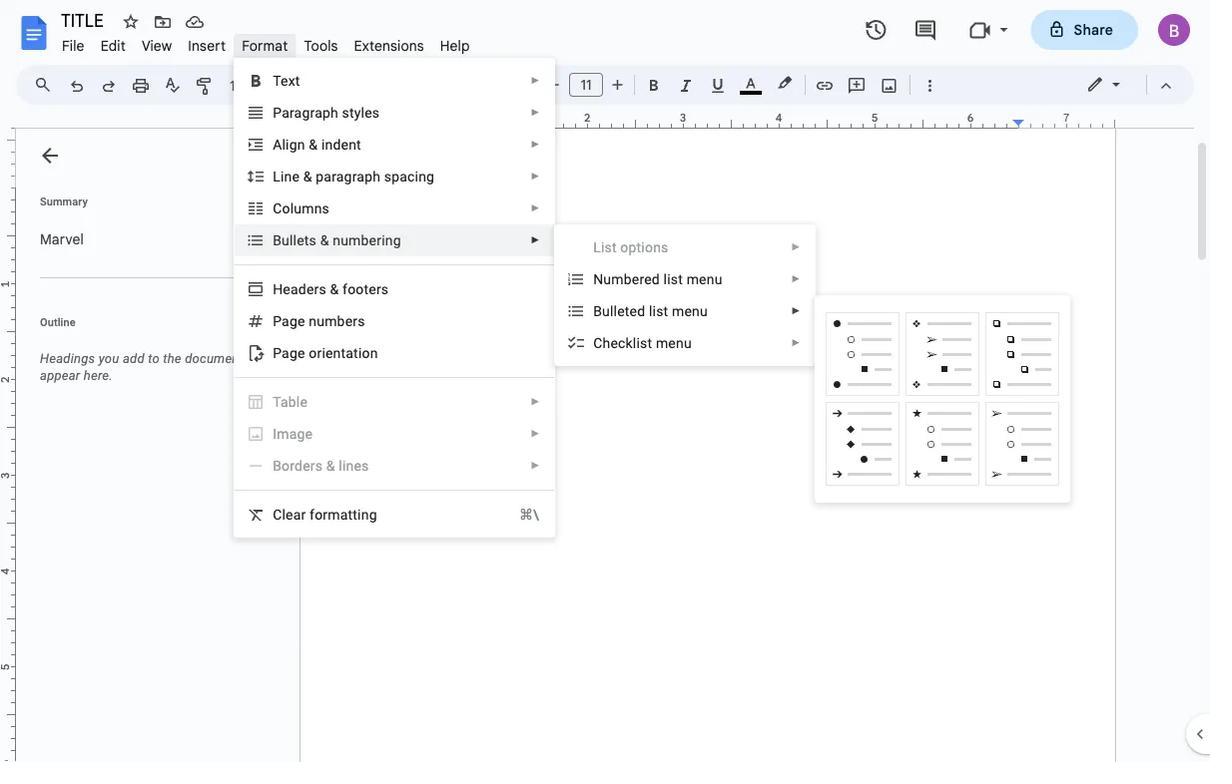 Task type: locate. For each thing, give the bounding box(es) containing it.
0 horizontal spatial s
[[309, 232, 317, 249]]

application containing share
[[0, 0, 1210, 763]]

formatting
[[310, 507, 377, 523]]

styles
[[342, 104, 380, 121]]

& right 'ine'
[[303, 168, 312, 185]]

u
[[317, 313, 325, 330]]

share
[[1074, 21, 1113, 38]]

borders & lines menu item
[[247, 456, 540, 476]]

► for age
[[531, 428, 540, 440]]

i
[[273, 426, 277, 442]]

line & paragraph spacing l element
[[273, 168, 441, 185]]

2 vertical spatial menu
[[656, 335, 692, 352]]

1 vertical spatial list
[[649, 303, 668, 320]]

& right lign
[[309, 136, 318, 153]]

0 vertical spatial menu item
[[593, 238, 801, 258]]

0 vertical spatial page
[[273, 313, 305, 330]]

t
[[304, 232, 309, 249]]

paragraph styles p element
[[273, 104, 386, 121]]

menu item up borders & lines menu item on the left bottom of page
[[247, 424, 540, 444]]

0 vertical spatial list
[[664, 271, 683, 288]]

b
[[593, 303, 602, 320]]

c down b
[[593, 335, 603, 352]]

& right eaders
[[330, 281, 339, 298]]

h eaders & footers
[[273, 281, 389, 298]]

row 2. column 1. arrow, diamond, bullet element
[[826, 402, 900, 486]]

bulle t s & numbering
[[273, 232, 401, 249]]

► for p aragraph styles
[[531, 107, 540, 118]]

s for n
[[322, 200, 330, 217]]

c
[[593, 335, 603, 352], [273, 507, 282, 523]]

► inside table "menu item"
[[531, 396, 540, 408]]

► for s
[[531, 203, 540, 214]]

lines
[[339, 458, 369, 474]]

list
[[664, 271, 683, 288], [649, 303, 668, 320]]

menu bar inside menu bar banner
[[54, 26, 478, 59]]

1 vertical spatial page
[[273, 345, 305, 362]]

menu down bulleted list menu b element
[[656, 335, 692, 352]]

you
[[99, 352, 119, 367]]

mbers
[[325, 313, 365, 330]]

umbered
[[604, 271, 660, 288]]

menu bar banner
[[0, 0, 1210, 763]]

menu item containing i
[[247, 424, 540, 444]]

0 horizontal spatial c
[[273, 507, 282, 523]]

n
[[593, 271, 604, 288]]

s right the colum
[[322, 200, 330, 217]]

insert image image
[[878, 71, 901, 99]]

1 row from the top
[[823, 52, 1063, 763]]

page
[[273, 313, 305, 330], [273, 345, 305, 362]]

summary
[[40, 195, 88, 208]]

&
[[309, 136, 318, 153], [303, 168, 312, 185], [320, 232, 329, 249], [330, 281, 339, 298], [326, 458, 335, 474]]

numbered list menu n element
[[593, 271, 729, 288]]

colum
[[273, 200, 314, 217]]

columns n element
[[273, 200, 336, 217]]

marvel
[[40, 231, 84, 248]]

page for page n u mbers
[[273, 313, 305, 330]]

row 2. column 2. star, hollow, square element
[[906, 402, 980, 486]]

extensions
[[354, 37, 424, 54]]

menu bar
[[54, 26, 478, 59]]

indent
[[321, 136, 361, 153]]

page left 'u'
[[273, 313, 305, 330]]

1 horizontal spatial menu item
[[593, 238, 801, 258]]

age
[[289, 426, 313, 442]]

Font size field
[[569, 73, 611, 98]]

1 vertical spatial s
[[309, 232, 317, 249]]

0 vertical spatial n
[[314, 200, 322, 217]]

menu containing text
[[234, 58, 555, 538]]

c down the "borders"
[[273, 507, 282, 523]]

the
[[163, 352, 182, 367]]

row
[[823, 52, 1063, 763], [823, 126, 1063, 763]]

a lign & indent
[[273, 136, 361, 153]]

table menu item
[[247, 392, 540, 412]]

edit menu item
[[93, 34, 134, 57]]

paragraph
[[316, 168, 381, 185]]

c h ecklist menu
[[593, 335, 692, 352]]

insert menu item
[[180, 34, 234, 57]]

0 vertical spatial menu
[[687, 271, 723, 288]]

document
[[185, 352, 244, 367]]

edit
[[101, 37, 126, 54]]

Rename text field
[[54, 8, 115, 32]]

► for ecklist menu
[[791, 338, 801, 349]]

n umbered list menu
[[593, 271, 723, 288]]

page numbers u element
[[273, 313, 371, 330]]

file menu item
[[54, 34, 93, 57]]

h
[[273, 281, 283, 298]]

l
[[273, 168, 281, 185]]

n for u
[[309, 313, 317, 330]]

p aragraph styles
[[273, 104, 380, 121]]

► for a lign & indent
[[531, 139, 540, 150]]

share button
[[1031, 10, 1138, 50]]

list down n umbered list menu
[[649, 303, 668, 320]]

add
[[123, 352, 145, 367]]

menu item
[[593, 238, 801, 258], [247, 424, 540, 444]]

n up bulle t s & numbering
[[314, 200, 322, 217]]

2 page from the top
[[273, 345, 305, 362]]

lear
[[282, 507, 306, 523]]

1 horizontal spatial c
[[593, 335, 603, 352]]

help
[[440, 37, 470, 54]]

highlight color image
[[774, 71, 796, 95]]

will
[[247, 352, 267, 367]]

n
[[314, 200, 322, 217], [309, 313, 317, 330]]

1 vertical spatial menu
[[672, 303, 708, 320]]

menu
[[687, 271, 723, 288], [672, 303, 708, 320], [656, 335, 692, 352]]

m
[[277, 426, 289, 442]]

►
[[531, 75, 540, 86], [531, 107, 540, 118], [531, 139, 540, 150], [531, 171, 540, 182], [531, 203, 540, 214], [531, 235, 540, 246], [791, 242, 801, 253], [791, 274, 801, 285], [791, 306, 801, 317], [791, 338, 801, 349], [531, 396, 540, 408], [531, 428, 540, 440], [531, 460, 540, 472]]

s for t
[[309, 232, 317, 249]]

menu up bulleted list menu b element
[[687, 271, 723, 288]]

menu bar containing file
[[54, 26, 478, 59]]

n left mbers at the top
[[309, 313, 317, 330]]

eaders
[[283, 281, 326, 298]]

spacing
[[384, 168, 435, 185]]

borders
[[273, 458, 323, 474]]

application
[[0, 0, 1210, 763]]

2 row from the top
[[823, 126, 1063, 763]]

0 vertical spatial s
[[322, 200, 330, 217]]

menu down numbered list menu n element
[[672, 303, 708, 320]]

1 horizontal spatial s
[[322, 200, 330, 217]]

to
[[148, 352, 160, 367]]

list up bulleted list menu b element
[[664, 271, 683, 288]]

p
[[273, 104, 282, 121]]

list options o element
[[593, 239, 675, 256]]

bulleted list menu b element
[[593, 303, 714, 320]]

menu item up numbered list menu n element
[[593, 238, 801, 258]]

1 page from the top
[[273, 313, 305, 330]]

menu containing list
[[554, 125, 816, 763]]

table
[[273, 394, 308, 410]]

headings you add to the document will appear here.
[[40, 352, 267, 383]]

0 vertical spatial c
[[593, 335, 603, 352]]

Menus field
[[25, 71, 69, 99]]

1 vertical spatial n
[[309, 313, 317, 330]]

1 vertical spatial menu item
[[247, 424, 540, 444]]

Star checkbox
[[117, 8, 145, 36]]

1 vertical spatial c
[[273, 507, 282, 523]]

Zoom field
[[222, 71, 297, 101]]

Zoom text field
[[225, 72, 273, 100]]

0 horizontal spatial menu item
[[247, 424, 540, 444]]

& for eaders
[[330, 281, 339, 298]]

help menu item
[[432, 34, 478, 57]]

s
[[322, 200, 330, 217], [309, 232, 317, 249]]

menu
[[234, 58, 555, 538], [554, 125, 816, 763]]

page right will
[[273, 345, 305, 362]]

s right bulle on the top left of page
[[309, 232, 317, 249]]

& left lines
[[326, 458, 335, 474]]

& for ine
[[303, 168, 312, 185]]

⌘backslash element
[[495, 505, 539, 525]]

h
[[603, 335, 611, 352]]

file
[[62, 37, 85, 54]]

l ine & paragraph spacing
[[273, 168, 435, 185]]



Task type: vqa. For each thing, say whether or not it's contained in the screenshot.
'footers'
yes



Task type: describe. For each thing, give the bounding box(es) containing it.
bullets & numbering t element
[[273, 232, 407, 249]]

tools menu item
[[296, 34, 346, 57]]

Font size text field
[[570, 73, 602, 97]]

borders & lines q element
[[273, 458, 375, 474]]

colum n s
[[273, 200, 330, 217]]

format
[[242, 37, 288, 54]]

left margin image
[[301, 113, 401, 128]]

► for s & numbering
[[531, 235, 540, 246]]

ecklist
[[611, 335, 652, 352]]

insert
[[188, 37, 226, 54]]

row 1. column 2. crossed diamond, 3d arrow, square element
[[906, 313, 980, 396]]

page n u mbers
[[273, 313, 365, 330]]

view
[[142, 37, 172, 54]]

a
[[273, 136, 282, 153]]

► inside borders & lines menu item
[[531, 460, 540, 472]]

menu for umbered list menu
[[687, 271, 723, 288]]

text color image
[[740, 71, 762, 95]]

text
[[273, 72, 300, 89]]

here.
[[84, 369, 113, 383]]

b ulleted list menu
[[593, 303, 708, 320]]

ulleted
[[602, 303, 645, 320]]

image m element
[[273, 426, 319, 442]]

right margin image
[[1014, 113, 1114, 128]]

appear
[[40, 369, 80, 383]]

& for lign
[[309, 136, 318, 153]]

aragraph
[[282, 104, 338, 121]]

tools
[[304, 37, 338, 54]]

page orientation 3 element
[[273, 345, 384, 362]]

i m age
[[273, 426, 313, 442]]

& right t
[[320, 232, 329, 249]]

menu for ulleted list menu
[[672, 303, 708, 320]]

headers & footers h element
[[273, 281, 395, 298]]

► for n umbered list menu
[[791, 274, 801, 285]]

top margin image
[[0, 93, 15, 194]]

o
[[621, 239, 629, 256]]

extensions menu item
[[346, 34, 432, 57]]

bulle
[[273, 232, 304, 249]]

► for l ine & paragraph spacing
[[531, 171, 540, 182]]

n for s
[[314, 200, 322, 217]]

menu item containing list
[[593, 238, 801, 258]]

footers
[[343, 281, 389, 298]]

c for h
[[593, 335, 603, 352]]

main toolbar
[[59, 70, 946, 101]]

align & indent a element
[[273, 136, 367, 153]]

► for b ulleted list menu
[[791, 306, 801, 317]]

lign
[[282, 136, 305, 153]]

list for umbered
[[664, 271, 683, 288]]

numbering
[[333, 232, 401, 249]]

format menu item
[[234, 34, 296, 57]]

ine
[[281, 168, 300, 185]]

headings
[[40, 352, 95, 367]]

list for ulleted
[[649, 303, 668, 320]]

list
[[593, 239, 617, 256]]

mode and view toolbar
[[1072, 65, 1182, 105]]

clear formatting c element
[[273, 507, 383, 523]]

row 1. column 1. bullet, hollow, square element
[[826, 313, 900, 396]]

c for lear
[[273, 507, 282, 523]]

borders & lines
[[273, 458, 369, 474]]

& inside menu item
[[326, 458, 335, 474]]

table 2 element
[[273, 394, 314, 410]]

checklist menu h element
[[593, 335, 698, 352]]

outline heading
[[16, 315, 288, 343]]

c lear formatting
[[273, 507, 377, 523]]

ptions
[[629, 239, 669, 256]]

⌘\
[[519, 507, 539, 523]]

page for page orientation
[[273, 345, 305, 362]]

text s element
[[273, 72, 306, 89]]

outline
[[40, 316, 76, 329]]

view menu item
[[134, 34, 180, 57]]

summary heading
[[40, 194, 88, 210]]

page orientation
[[273, 345, 378, 362]]

summary element
[[30, 220, 280, 260]]

orientation
[[309, 345, 378, 362]]

list o ptions
[[593, 239, 669, 256]]

document outline element
[[16, 129, 288, 763]]



